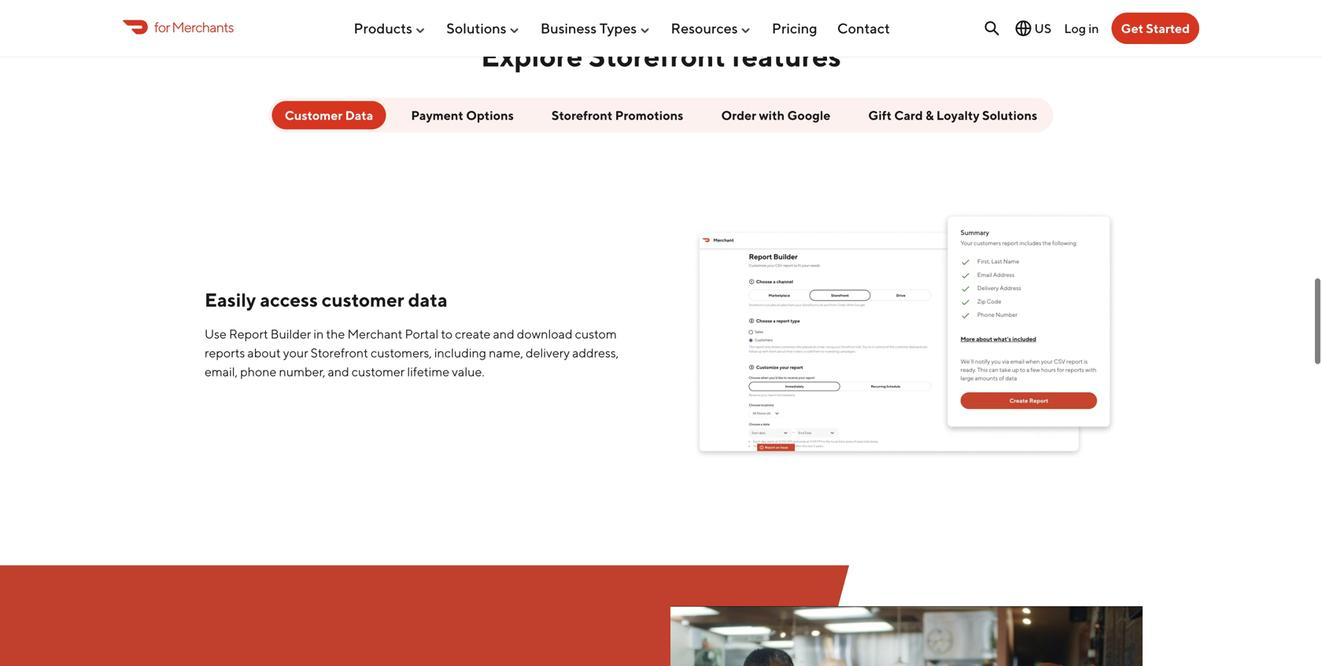 Task type: vqa. For each thing, say whether or not it's contained in the screenshot.
joining Chevron Down image
no



Task type: locate. For each thing, give the bounding box(es) containing it.
log
[[1065, 21, 1087, 36]]

name,
[[489, 346, 524, 361]]

storefront down types
[[589, 39, 726, 73]]

lifetime
[[407, 365, 450, 380]]

reports
[[205, 346, 245, 361]]

gift card & loyalty solutions
[[869, 108, 1038, 123]]

0 horizontal spatial in
[[314, 327, 324, 342]]

to
[[441, 327, 453, 342]]

number,
[[279, 365, 326, 380]]

features
[[732, 39, 842, 73]]

download
[[517, 327, 573, 342]]

solutions right loyalty
[[983, 108, 1038, 123]]

solutions inside button
[[983, 108, 1038, 123]]

payment
[[411, 108, 464, 123]]

in
[[1089, 21, 1100, 36], [314, 327, 324, 342]]

1 horizontal spatial in
[[1089, 21, 1100, 36]]

easily access customer data
[[205, 289, 456, 312]]

explore storefront features
[[481, 39, 842, 73]]

get
[[1122, 21, 1144, 36]]

0 vertical spatial solutions
[[447, 20, 507, 37]]

started
[[1147, 21, 1191, 36]]

1 vertical spatial in
[[314, 327, 324, 342]]

1 horizontal spatial and
[[493, 327, 515, 342]]

1 vertical spatial solutions
[[983, 108, 1038, 123]]

builder
[[271, 327, 311, 342]]

merchants
[[172, 18, 234, 35]]

&
[[926, 108, 934, 123]]

delivery
[[526, 346, 570, 361]]

in right log on the right
[[1089, 21, 1100, 36]]

the
[[326, 327, 345, 342]]

2 vertical spatial storefront
[[311, 346, 368, 361]]

create
[[455, 327, 491, 342]]

and
[[493, 327, 515, 342], [328, 365, 349, 380]]

google
[[788, 108, 831, 123]]

business types link
[[541, 14, 651, 43]]

use report builder in the merchant portal to create and download custom reports about your storefront customers, including name, delivery address, email, phone number, and customer lifetime value.
[[205, 327, 619, 380]]

storefront promotions
[[552, 108, 684, 123]]

0 horizontal spatial and
[[328, 365, 349, 380]]

customer
[[285, 108, 343, 123]]

payment options
[[411, 108, 514, 123]]

1 vertical spatial storefront
[[552, 108, 613, 123]]

customer
[[322, 289, 405, 312], [352, 365, 405, 380]]

1 vertical spatial customer
[[352, 365, 405, 380]]

customer data
[[285, 108, 374, 123]]

including
[[435, 346, 487, 361]]

in left the on the left of page
[[314, 327, 324, 342]]

and right number,
[[328, 365, 349, 380]]

storefront
[[589, 39, 726, 73], [552, 108, 613, 123], [311, 346, 368, 361]]

solutions up explore
[[447, 20, 507, 37]]

products
[[354, 20, 413, 37]]

and up name,
[[493, 327, 515, 342]]

storefront left promotions
[[552, 108, 613, 123]]

1 horizontal spatial solutions
[[983, 108, 1038, 123]]

log in link
[[1065, 21, 1100, 36]]

customer up merchant
[[322, 289, 405, 312]]

resources link
[[671, 14, 753, 43]]

0 vertical spatial customer
[[322, 289, 405, 312]]

data
[[345, 108, 374, 123]]

customer down customers,
[[352, 365, 405, 380]]

contact link
[[838, 14, 891, 43]]

contact
[[838, 20, 891, 37]]

customer inside use report builder in the merchant portal to create and download custom reports about your storefront customers, including name, delivery address, email, phone number, and customer lifetime value.
[[352, 365, 405, 380]]

solutions
[[447, 20, 507, 37], [983, 108, 1038, 123]]

for merchants
[[154, 18, 234, 35]]

storefront down the on the left of page
[[311, 346, 368, 361]]

for
[[154, 18, 170, 35]]

0 horizontal spatial solutions
[[447, 20, 507, 37]]

value.
[[452, 365, 485, 380]]

products link
[[354, 14, 427, 43]]

easily access customer data tab list
[[180, 98, 1143, 525]]

promotions
[[616, 108, 684, 123]]



Task type: describe. For each thing, give the bounding box(es) containing it.
with
[[759, 108, 785, 123]]

phone
[[240, 365, 277, 380]]

data
[[408, 289, 448, 312]]

resources
[[671, 20, 738, 37]]

storefront inside use report builder in the merchant portal to create and download custom reports about your storefront customers, including name, delivery address, email, phone number, and customer lifetime value.
[[311, 346, 368, 361]]

custom
[[575, 327, 617, 342]]

1 vertical spatial and
[[328, 365, 349, 380]]

your
[[283, 346, 309, 361]]

gift
[[869, 108, 892, 123]]

use
[[205, 327, 227, 342]]

solutions link
[[447, 14, 521, 43]]

business
[[541, 20, 597, 37]]

pricing
[[772, 20, 818, 37]]

customers,
[[371, 346, 432, 361]]

0 vertical spatial in
[[1089, 21, 1100, 36]]

0 vertical spatial storefront
[[589, 39, 726, 73]]

card
[[895, 108, 924, 123]]

payment options button
[[399, 101, 527, 129]]

log in
[[1065, 21, 1100, 36]]

address,
[[573, 346, 619, 361]]

explore
[[481, 39, 583, 73]]

order with google button
[[709, 101, 844, 129]]

options
[[466, 108, 514, 123]]

get started button
[[1112, 13, 1200, 44]]

access
[[260, 289, 318, 312]]

order with google
[[722, 108, 831, 123]]

merchant
[[348, 327, 403, 342]]

chevron right tab panel
[[180, 145, 1143, 525]]

easily
[[205, 289, 256, 312]]

globe line image
[[1015, 19, 1034, 38]]

order
[[722, 108, 757, 123]]

portal
[[405, 327, 439, 342]]

for merchants link
[[123, 16, 234, 38]]

in inside use report builder in the merchant portal to create and download custom reports about your storefront customers, including name, delivery address, email, phone number, and customer lifetime value.
[[314, 327, 324, 342]]

customer data button
[[272, 101, 386, 129]]

types
[[600, 20, 637, 37]]

storefront inside storefront promotions button
[[552, 108, 613, 123]]

pricing link
[[772, 14, 818, 43]]

gift card & loyalty solutions button
[[856, 101, 1051, 129]]

business types
[[541, 20, 637, 37]]

mx - storefront - customer data image
[[693, 145, 1118, 525]]

storefront promotions button
[[539, 101, 696, 129]]

us
[[1035, 21, 1052, 36]]

0 vertical spatial and
[[493, 327, 515, 342]]

get started
[[1122, 21, 1191, 36]]

email,
[[205, 365, 238, 380]]

loyalty
[[937, 108, 980, 123]]

report
[[229, 327, 268, 342]]

about
[[248, 346, 281, 361]]



